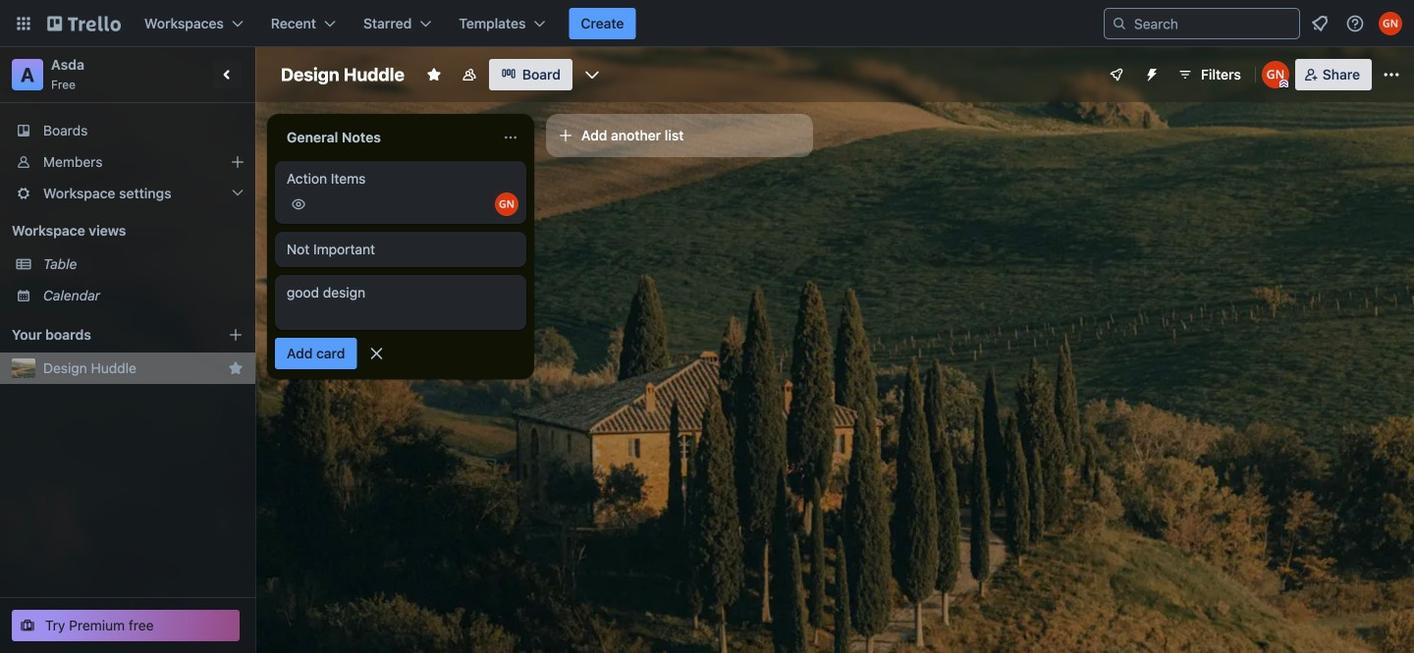 Task type: locate. For each thing, give the bounding box(es) containing it.
generic name (genericname34) image
[[1262, 61, 1290, 88]]

generic name (genericname34) image
[[1380, 12, 1403, 35], [495, 193, 519, 216]]

Search field
[[1128, 10, 1300, 37]]

open information menu image
[[1346, 14, 1366, 33]]

0 horizontal spatial generic name (genericname34) image
[[495, 193, 519, 216]]

workspace visible image
[[462, 67, 477, 83]]

back to home image
[[47, 8, 121, 39]]

1 horizontal spatial generic name (genericname34) image
[[1380, 12, 1403, 35]]

0 vertical spatial generic name (genericname34) image
[[1380, 12, 1403, 35]]

None text field
[[275, 122, 495, 153]]

customize views image
[[583, 65, 602, 84]]

star or unstar board image
[[426, 67, 442, 83]]

power ups image
[[1109, 67, 1125, 83]]



Task type: vqa. For each thing, say whether or not it's contained in the screenshot.
"Customize views" icon
yes



Task type: describe. For each thing, give the bounding box(es) containing it.
workspace navigation collapse icon image
[[214, 61, 242, 88]]

automation image
[[1137, 59, 1164, 86]]

your boards with 1 items element
[[12, 323, 198, 347]]

1 vertical spatial generic name (genericname34) image
[[495, 193, 519, 216]]

Enter a title for this card… text field
[[275, 275, 527, 330]]

search image
[[1112, 16, 1128, 31]]

0 notifications image
[[1309, 12, 1332, 35]]

starred icon image
[[228, 361, 244, 376]]

Board name text field
[[271, 59, 415, 90]]

cancel image
[[367, 344, 387, 364]]

primary element
[[0, 0, 1415, 47]]

add board image
[[228, 327, 244, 343]]

show menu image
[[1382, 65, 1402, 84]]



